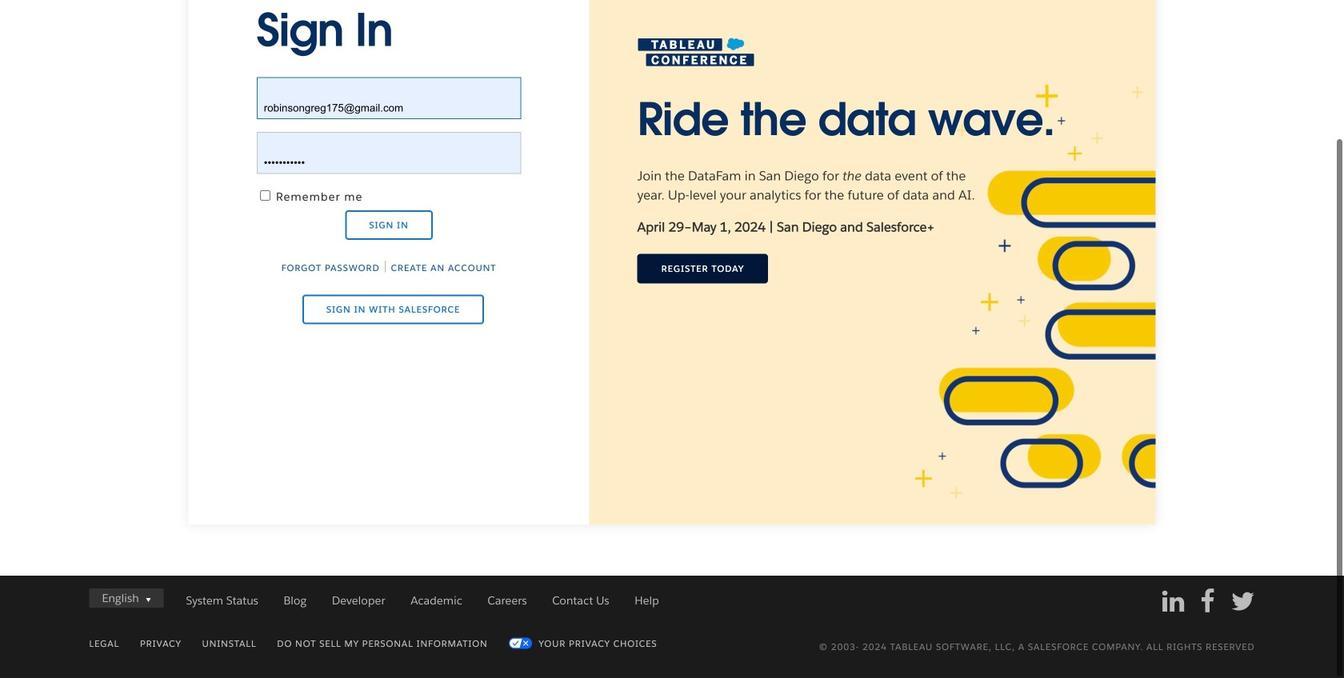 Task type: locate. For each thing, give the bounding box(es) containing it.
None checkbox
[[260, 191, 270, 201]]



Task type: vqa. For each thing, say whether or not it's contained in the screenshot.
Tableau Software image
no



Task type: describe. For each thing, give the bounding box(es) containing it.
Password password field
[[257, 132, 521, 174]]

Email email field
[[257, 77, 521, 119]]

tableau conference image
[[637, 38, 755, 67]]



